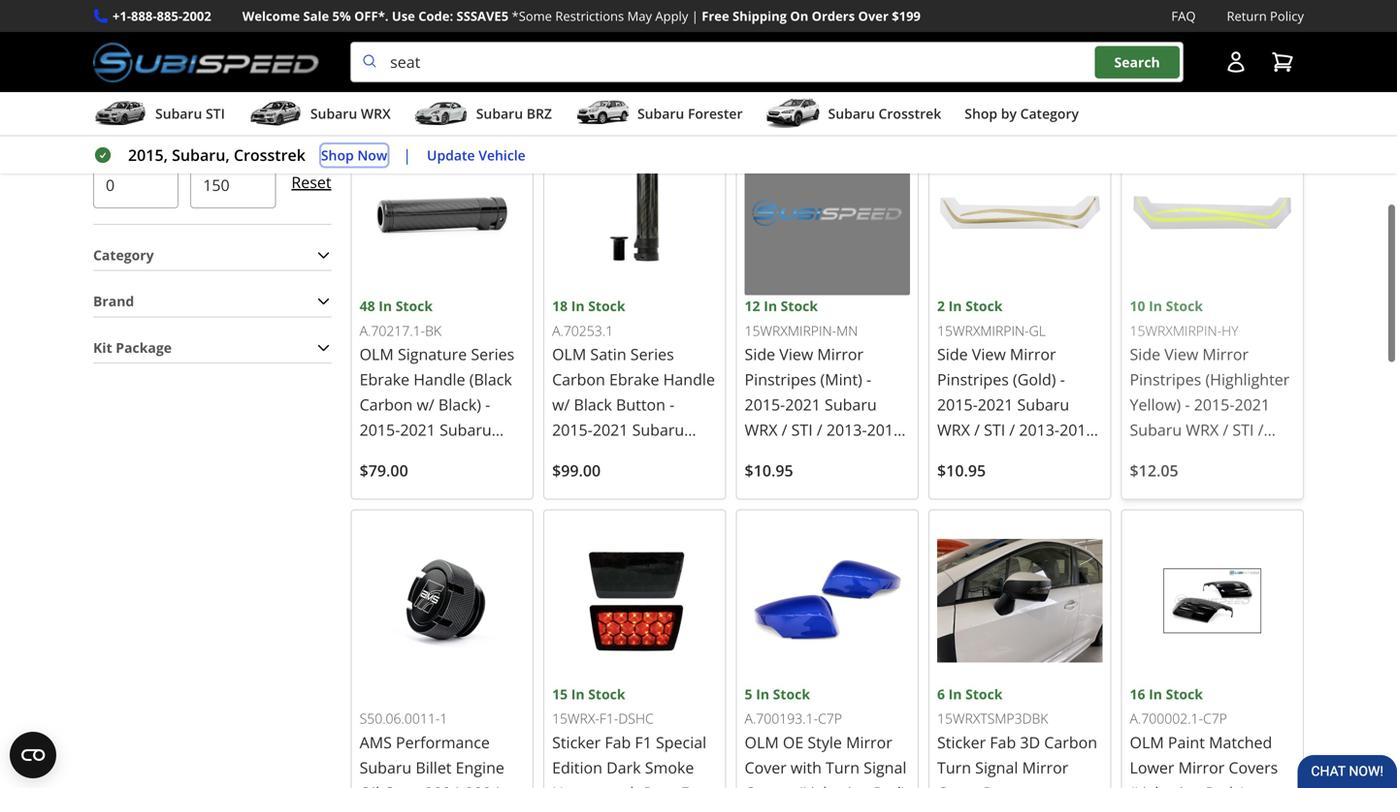Task type: describe. For each thing, give the bounding box(es) containing it.
stock for sticker fab f1 special edition dark smoke honeycomb rear f
[[588, 686, 625, 704]]

subaru crosstrek
[[828, 104, 942, 123]]

sort
[[1102, 46, 1129, 64]]

side view mirror pinstripes (mint) - 2015-2021 subaru wrx / sti / 2013-2017 crosstrek image
[[745, 130, 910, 295]]

5 in stock a.700193.1-c7p olm oe style mirror cover with turn signal cutout (lightning re
[[745, 686, 907, 789]]

4 / from the left
[[1010, 420, 1015, 441]]

16 results
[[351, 46, 416, 64]]

paint
[[1168, 733, 1205, 754]]

button image
[[1225, 51, 1248, 74]]

a.700002.1-
[[1130, 710, 1203, 729]]

shipping
[[733, 7, 787, 25]]

side for side view mirror pinstripes (mint) - 2015-2021 subaru wrx / sti / 2013-2017 crosstrek
[[745, 344, 776, 365]]

mn
[[837, 321, 858, 340]]

in inside 48 in stock a.70217.1-bk
[[379, 297, 392, 315]]

a subaru forester thumbnail image image
[[575, 99, 630, 128]]

price
[[93, 76, 127, 94]]

kit package
[[93, 339, 172, 357]]

search input field
[[350, 42, 1184, 83]]

wrx inside 12 in stock 15wrxmirpin-mn side view mirror pinstripes (mint) - 2015-2021 subaru wrx / sti / 2013-2017 crosstrek
[[745, 420, 778, 441]]

- inside 10 in stock 15wrxmirpin-hy side view mirror pinstripes (highlighter yellow) - 2015-2021 subaru wrx / sti / 2013-2017 crosstrek
[[1185, 394, 1190, 415]]

18
[[552, 297, 568, 315]]

welcome sale 5% off*. use code: sssave5 *some restrictions may apply | free shipping on orders over $199
[[242, 7, 921, 25]]

package
[[116, 339, 172, 357]]

on
[[790, 7, 809, 25]]

stock for olm paint matched lower mirror covers (lightning red
[[1166, 686, 1203, 704]]

48
[[360, 297, 375, 315]]

a.700193.1-
[[745, 710, 818, 729]]

now
[[357, 146, 387, 164]]

1 / from the left
[[782, 420, 787, 441]]

policy
[[1270, 7, 1304, 25]]

$99.00
[[552, 460, 601, 481]]

only
[[351, 87, 381, 105]]

stock inside 48 in stock a.70217.1-bk
[[396, 297, 433, 315]]

mirror inside 5 in stock a.700193.1-c7p olm oe style mirror cover with turn signal cutout (lightning re
[[846, 733, 893, 754]]

stock for sticker fab 3d carbon turn signal mirror cover protector
[[966, 686, 1003, 704]]

dshc
[[619, 710, 654, 729]]

a subaru brz thumbnail image image
[[414, 99, 468, 128]]

15wrxtsmp3dbk
[[937, 710, 1048, 729]]

carbon
[[1044, 733, 1098, 754]]

pinstripes for (gold)
[[937, 369, 1009, 390]]

crosstrek inside '2 in stock 15wrxmirpin-gl side view mirror pinstripes (gold) - 2015-2021 subaru wrx / sti / 2013-2017 crosstrek'
[[937, 445, 1006, 466]]

subaru inside '2 in stock 15wrxmirpin-gl side view mirror pinstripes (gold) - 2015-2021 subaru wrx / sti / 2013-2017 crosstrek'
[[1018, 394, 1070, 415]]

6
[[937, 686, 945, 704]]

2013- for (gold)
[[1019, 420, 1060, 441]]

by
[[1001, 104, 1017, 123]]

(lightning inside 5 in stock a.700193.1-c7p olm oe style mirror cover with turn signal cutout (lightning re
[[798, 783, 870, 789]]

2 in stock 15wrxmirpin-gl side view mirror pinstripes (gold) - 2015-2021 subaru wrx / sti / 2013-2017 crosstrek
[[937, 297, 1095, 466]]

16 for 16 in stock a.700002.1-c7p olm paint matched lower mirror covers (lightning red
[[1130, 686, 1146, 704]]

a subaru wrx thumbnail image image
[[248, 99, 303, 128]]

compatible
[[385, 87, 460, 105]]

category button
[[93, 241, 331, 270]]

only compatible to my vehicle
[[351, 87, 551, 105]]

subaru inside 10 in stock 15wrxmirpin-hy side view mirror pinstripes (highlighter yellow) - 2015-2021 subaru wrx / sti / 2013-2017 crosstrek
[[1130, 420, 1182, 441]]

in for side view mirror pinstripes (mint) - 2015-2021 subaru wrx / sti / 2013-2017 crosstrek
[[764, 297, 777, 315]]

subaru sti
[[155, 104, 225, 123]]

sort by:
[[1102, 46, 1153, 64]]

a subaru sti thumbnail image image
[[93, 99, 148, 128]]

dark
[[607, 758, 641, 779]]

max
[[190, 141, 218, 160]]

2015,
[[128, 145, 168, 166]]

2015, subaru, crosstrek
[[128, 145, 306, 166]]

(highlighter
[[1206, 369, 1290, 390]]

in for olm paint matched lower mirror covers (lightning red
[[1149, 686, 1163, 704]]

subaru forester
[[638, 104, 743, 123]]

subaru brz button
[[414, 96, 552, 135]]

restrictions
[[555, 7, 624, 25]]

wrx inside '2 in stock 15wrxmirpin-gl side view mirror pinstripes (gold) - 2015-2021 subaru wrx / sti / 2013-2017 crosstrek'
[[937, 420, 970, 441]]

in for sticker fab 3d carbon turn signal mirror cover protector
[[949, 686, 962, 704]]

15
[[552, 686, 568, 704]]

over
[[858, 7, 889, 25]]

subaru left forester on the top of page
[[638, 104, 684, 123]]

with
[[791, 758, 822, 779]]

in inside 18 in stock a.70253.1
[[571, 297, 585, 315]]

min
[[93, 141, 118, 160]]

olm for olm oe style mirror cover with turn signal cutout (lightning re
[[745, 733, 779, 754]]

1
[[440, 710, 448, 729]]

2021 for (gold)
[[978, 394, 1013, 415]]

$12.05
[[1130, 460, 1179, 481]]

2
[[937, 297, 945, 315]]

search button
[[1095, 46, 1180, 78]]

sti inside dropdown button
[[206, 104, 225, 123]]

subaru inside 12 in stock 15wrxmirpin-mn side view mirror pinstripes (mint) - 2015-2021 subaru wrx / sti / 2013-2017 crosstrek
[[825, 394, 877, 415]]

in for olm oe style mirror cover with turn signal cutout (lightning re
[[756, 686, 770, 704]]

stock for olm oe style mirror cover with turn signal cutout (lightning re
[[773, 686, 810, 704]]

15wrxmirpin- for side view mirror pinstripes (mint) - 2015-2021 subaru wrx / sti / 2013-2017 crosstrek
[[745, 321, 837, 340]]

ams performance subaru billet engine oil cap - 2004-2024 subaru wrx / 2004-2021 sti / 2013-2021 scion frs / subaru brz / toyota 86 / 2013-2024 subaru crosstrek / 2004-2018 forester / 2005-2015 legacy image
[[360, 519, 525, 684]]

16 for 16 results
[[351, 46, 366, 64]]

honeycomb
[[552, 783, 640, 789]]

shop for shop now
[[321, 146, 354, 164]]

mirror inside '6 in stock 15wrxtsmp3dbk sticker fab 3d carbon turn signal mirror cover protector'
[[1022, 758, 1069, 779]]

15wrxmirpin- for side view mirror pinstripes (highlighter yellow) - 2015-2021 subaru wrx / sti / 2013-2017 crosstrek
[[1130, 321, 1222, 340]]

side view mirror pinstripes (gold) - 2015-2021 subaru wrx / sti / 2013-2017 crosstrek image
[[937, 130, 1103, 296]]

subaru left brz
[[476, 104, 523, 123]]

cover inside 5 in stock a.700193.1-c7p olm oe style mirror cover with turn signal cutout (lightning re
[[745, 758, 787, 779]]

subaru wrx
[[310, 104, 391, 123]]

stock for side view mirror pinstripes (highlighter yellow) - 2015-2021 subaru wrx / sti / 2013-2017 crosstrek
[[1166, 297, 1203, 315]]

orders
[[812, 7, 855, 25]]

price button
[[93, 70, 331, 100]]

kit
[[93, 339, 112, 357]]

subaru,
[[172, 145, 230, 166]]

$199
[[892, 7, 921, 25]]

6 / from the left
[[1258, 420, 1264, 441]]

subaru brz
[[476, 104, 552, 123]]

sticker fab f1 special edition dark smoke honeycomb rear fog lamp overlay - 2015-2021 subaru wrx / sti / 2013-2017 crosstrek image
[[552, 519, 718, 684]]

in for sticker fab f1 special edition dark smoke honeycomb rear f
[[571, 686, 585, 704]]

oe
[[783, 733, 804, 754]]

search
[[1115, 53, 1160, 71]]

18 in stock a.70253.1
[[552, 297, 625, 340]]

hy
[[1222, 321, 1239, 340]]

15wrx-
[[552, 710, 600, 729]]

c7p for matched
[[1203, 710, 1227, 729]]

brand button
[[93, 287, 331, 317]]

10 in stock 15wrxmirpin-hy side view mirror pinstripes (highlighter yellow) - 2015-2021 subaru wrx / sti / 2013-2017 crosstrek
[[1130, 297, 1290, 466]]

2017 for side view mirror pinstripes (gold) - 2015-2021 subaru wrx / sti / 2013-2017 crosstrek
[[1060, 420, 1095, 441]]

category
[[1020, 104, 1079, 123]]

fab inside '6 in stock 15wrxtsmp3dbk sticker fab 3d carbon turn signal mirror cover protector'
[[990, 733, 1016, 754]]

2015- for (gold)
[[937, 394, 978, 415]]

stock for side view mirror pinstripes (mint) - 2015-2021 subaru wrx / sti / 2013-2017 crosstrek
[[781, 297, 818, 315]]

3 / from the left
[[974, 420, 980, 441]]

turn inside '6 in stock 15wrxtsmp3dbk sticker fab 3d carbon turn signal mirror cover protector'
[[937, 758, 971, 779]]

s50.06.0011-1 link
[[351, 510, 534, 789]]

forester
[[688, 104, 743, 123]]

kit package button
[[93, 333, 331, 363]]

signal inside 5 in stock a.700193.1-c7p olm oe style mirror cover with turn signal cutout (lightning re
[[864, 758, 907, 779]]

s50.06.0011-
[[360, 710, 440, 729]]

to
[[464, 87, 477, 105]]

wrx inside dropdown button
[[361, 104, 391, 123]]

wrx inside 10 in stock 15wrxmirpin-hy side view mirror pinstripes (highlighter yellow) - 2015-2021 subaru wrx / sti / 2013-2017 crosstrek
[[1186, 420, 1219, 441]]

pinstripes for (mint)
[[745, 369, 816, 390]]

subaru sti button
[[93, 96, 225, 135]]

sti inside 10 in stock 15wrxmirpin-hy side view mirror pinstripes (highlighter yellow) - 2015-2021 subaru wrx / sti / 2013-2017 crosstrek
[[1233, 420, 1254, 441]]

s50.06.0011-1
[[360, 710, 448, 729]]

crosstrek inside dropdown button
[[879, 104, 942, 123]]

faq
[[1172, 7, 1196, 25]]

results
[[370, 46, 416, 64]]

mirror inside 16 in stock a.700002.1-c7p olm paint matched lower mirror covers (lightning red
[[1179, 758, 1225, 779]]

use
[[392, 7, 415, 25]]

(mint)
[[820, 369, 863, 390]]

sticker inside the 15 in stock 15wrx-f1-dshc sticker fab f1 special edition dark smoke honeycomb rear f
[[552, 733, 601, 754]]

in for side view mirror pinstripes (gold) - 2015-2021 subaru wrx / sti / 2013-2017 crosstrek
[[949, 297, 962, 315]]

mirror inside 10 in stock 15wrxmirpin-hy side view mirror pinstripes (highlighter yellow) - 2015-2021 subaru wrx / sti / 2013-2017 crosstrek
[[1203, 344, 1249, 365]]

Max text field
[[190, 162, 276, 209]]

- for (mint)
[[867, 369, 872, 390]]



Task type: vqa. For each thing, say whether or not it's contained in the screenshot.


Task type: locate. For each thing, give the bounding box(es) containing it.
shop for shop by category
[[965, 104, 998, 123]]

2 horizontal spatial 2021
[[1235, 394, 1270, 415]]

mirror down hy on the right
[[1203, 344, 1249, 365]]

1 horizontal spatial $10.95
[[937, 460, 986, 481]]

cover down '15wrxtsmp3dbk'
[[937, 783, 979, 789]]

- right (gold)
[[1060, 369, 1065, 390]]

2013- down (gold)
[[1019, 420, 1060, 441]]

| right now
[[403, 145, 412, 166]]

shop by category button
[[965, 96, 1079, 135]]

turn down '15wrxtsmp3dbk'
[[937, 758, 971, 779]]

subaru crosstrek button
[[766, 96, 942, 135]]

1 2015- from the left
[[745, 394, 785, 415]]

sticker
[[552, 733, 601, 754], [937, 733, 986, 754]]

2013- down yellow)
[[1130, 445, 1171, 466]]

yellow)
[[1130, 394, 1181, 415]]

in right 2 at the top right of the page
[[949, 297, 962, 315]]

1 vertical spatial vehicle
[[479, 146, 526, 164]]

2002
[[182, 7, 211, 25]]

+1-888-885-2002
[[113, 7, 211, 25]]

0 horizontal spatial cover
[[745, 758, 787, 779]]

side
[[745, 344, 776, 365], [937, 344, 968, 365], [1130, 344, 1161, 365]]

pinstripes up yellow)
[[1130, 369, 1202, 390]]

0 vertical spatial vehicle
[[504, 87, 551, 105]]

subispeed logo image
[[93, 42, 319, 83]]

edition
[[552, 758, 603, 779]]

in inside 10 in stock 15wrxmirpin-hy side view mirror pinstripes (highlighter yellow) - 2015-2021 subaru wrx / sti / 2013-2017 crosstrek
[[1149, 297, 1163, 315]]

1 vertical spatial 16
[[1130, 686, 1146, 704]]

subaru down (gold)
[[1018, 394, 1070, 415]]

pinstripes
[[745, 369, 816, 390], [937, 369, 1009, 390], [1130, 369, 1202, 390]]

c7p inside 5 in stock a.700193.1-c7p olm oe style mirror cover with turn signal cutout (lightning re
[[818, 710, 842, 729]]

0 horizontal spatial 15wrxmirpin-
[[745, 321, 837, 340]]

0 horizontal spatial pinstripes
[[745, 369, 816, 390]]

cover
[[745, 758, 787, 779], [937, 783, 979, 789]]

apply
[[655, 7, 688, 25]]

$10.95 for side view mirror pinstripes (gold) - 2015-2021 subaru wrx / sti / 2013-2017 crosstrek
[[937, 460, 986, 481]]

2 / from the left
[[817, 420, 823, 441]]

shop now
[[321, 146, 387, 164]]

16 in stock a.700002.1-c7p olm paint matched lower mirror covers (lightning red
[[1130, 686, 1294, 789]]

2013- inside '2 in stock 15wrxmirpin-gl side view mirror pinstripes (gold) - 2015-2021 subaru wrx / sti / 2013-2017 crosstrek'
[[1019, 420, 1060, 441]]

view inside '2 in stock 15wrxmirpin-gl side view mirror pinstripes (gold) - 2015-2021 subaru wrx / sti / 2013-2017 crosstrek'
[[972, 344, 1006, 365]]

pinstripes inside '2 in stock 15wrxmirpin-gl side view mirror pinstripes (gold) - 2015-2021 subaru wrx / sti / 2013-2017 crosstrek'
[[937, 369, 1009, 390]]

1 side from the left
[[745, 344, 776, 365]]

0 horizontal spatial 2017
[[867, 420, 903, 441]]

olm
[[745, 733, 779, 754], [1130, 733, 1164, 754]]

0 horizontal spatial side
[[745, 344, 776, 365]]

mirror inside 12 in stock 15wrxmirpin-mn side view mirror pinstripes (mint) - 2015-2021 subaru wrx / sti / 2013-2017 crosstrek
[[817, 344, 864, 365]]

2 side from the left
[[937, 344, 968, 365]]

0 horizontal spatial shop
[[321, 146, 354, 164]]

(lightning inside 16 in stock a.700002.1-c7p olm paint matched lower mirror covers (lightning red
[[1130, 783, 1202, 789]]

1 horizontal spatial side
[[937, 344, 968, 365]]

covers
[[1229, 758, 1278, 779]]

1 horizontal spatial signal
[[975, 758, 1018, 779]]

2 fab from the left
[[990, 733, 1016, 754]]

1 view from the left
[[780, 344, 813, 365]]

2 15wrxmirpin- from the left
[[937, 321, 1029, 340]]

subaru up shop now
[[310, 104, 357, 123]]

16 left 'results'
[[351, 46, 366, 64]]

1 horizontal spatial -
[[1060, 369, 1065, 390]]

stock up a.700002.1-
[[1166, 686, 1203, 704]]

brz
[[527, 104, 552, 123]]

return policy link
[[1227, 6, 1304, 26]]

1 horizontal spatial 2017
[[1060, 420, 1095, 441]]

subaru inside dropdown button
[[155, 104, 202, 123]]

stock inside '2 in stock 15wrxmirpin-gl side view mirror pinstripes (gold) - 2015-2021 subaru wrx / sti / 2013-2017 crosstrek'
[[966, 297, 1003, 315]]

15wrxmirpin-
[[745, 321, 837, 340], [937, 321, 1029, 340], [1130, 321, 1222, 340]]

signal right with on the bottom right of page
[[864, 758, 907, 779]]

2 horizontal spatial -
[[1185, 394, 1190, 415]]

1 horizontal spatial 15wrxmirpin-
[[937, 321, 1029, 340]]

side down 12
[[745, 344, 776, 365]]

side inside 10 in stock 15wrxmirpin-hy side view mirror pinstripes (highlighter yellow) - 2015-2021 subaru wrx / sti / 2013-2017 crosstrek
[[1130, 344, 1161, 365]]

olm up lower
[[1130, 733, 1164, 754]]

2021 down (highlighter
[[1235, 394, 1270, 415]]

maximum slider
[[312, 111, 331, 130]]

stock right 2 at the top right of the page
[[966, 297, 1003, 315]]

sale
[[303, 7, 329, 25]]

16 inside 16 in stock a.700002.1-c7p olm paint matched lower mirror covers (lightning red
[[1130, 686, 1146, 704]]

2 pinstripes from the left
[[937, 369, 1009, 390]]

mirror down 'mn'
[[817, 344, 864, 365]]

crosstrek inside 10 in stock 15wrxmirpin-hy side view mirror pinstripes (highlighter yellow) - 2015-2021 subaru wrx / sti / 2013-2017 crosstrek
[[1210, 445, 1279, 466]]

3 view from the left
[[1165, 344, 1199, 365]]

(lightning down lower
[[1130, 783, 1202, 789]]

stock inside 16 in stock a.700002.1-c7p olm paint matched lower mirror covers (lightning red
[[1166, 686, 1203, 704]]

in right '5'
[[756, 686, 770, 704]]

stock inside 10 in stock 15wrxmirpin-hy side view mirror pinstripes (highlighter yellow) - 2015-2021 subaru wrx / sti / 2013-2017 crosstrek
[[1166, 297, 1203, 315]]

2021 for (mint)
[[785, 394, 821, 415]]

shop left by
[[965, 104, 998, 123]]

in inside 12 in stock 15wrxmirpin-mn side view mirror pinstripes (mint) - 2015-2021 subaru wrx / sti / 2013-2017 crosstrek
[[764, 297, 777, 315]]

3 2021 from the left
[[1235, 394, 1270, 415]]

2013-
[[827, 420, 867, 441], [1019, 420, 1060, 441], [1130, 445, 1171, 466]]

pinstripes left (gold)
[[937, 369, 1009, 390]]

15wrxmirpin- inside 12 in stock 15wrxmirpin-mn side view mirror pinstripes (mint) - 2015-2021 subaru wrx / sti / 2013-2017 crosstrek
[[745, 321, 837, 340]]

view for (highlighter
[[1165, 344, 1199, 365]]

sticker down 15wrx-
[[552, 733, 601, 754]]

3 side from the left
[[1130, 344, 1161, 365]]

in right 18
[[571, 297, 585, 315]]

2015- for (mint)
[[745, 394, 785, 415]]

crosstrek
[[879, 104, 942, 123], [234, 145, 306, 166], [745, 445, 814, 466], [937, 445, 1006, 466], [1210, 445, 1279, 466]]

c7p up the matched
[[1203, 710, 1227, 729]]

mirror down paint
[[1179, 758, 1225, 779]]

2013- for (mint)
[[827, 420, 867, 441]]

2017 inside '2 in stock 15wrxmirpin-gl side view mirror pinstripes (gold) - 2015-2021 subaru wrx / sti / 2013-2017 crosstrek'
[[1060, 420, 1095, 441]]

return policy
[[1227, 7, 1304, 25]]

2017 for side view mirror pinstripes (mint) - 2015-2021 subaru wrx / sti / 2013-2017 crosstrek
[[867, 420, 903, 441]]

0 vertical spatial |
[[692, 7, 699, 25]]

update vehicle button
[[427, 144, 526, 166]]

2 horizontal spatial side
[[1130, 344, 1161, 365]]

subaru wrx button
[[248, 96, 391, 135]]

signal inside '6 in stock 15wrxtsmp3dbk sticker fab 3d carbon turn signal mirror cover protector'
[[975, 758, 1018, 779]]

3 15wrxmirpin- from the left
[[1130, 321, 1222, 340]]

c7p
[[818, 710, 842, 729], [1203, 710, 1227, 729]]

2015- inside 12 in stock 15wrxmirpin-mn side view mirror pinstripes (mint) - 2015-2021 subaru wrx / sti / 2013-2017 crosstrek
[[745, 394, 785, 415]]

in up a.700002.1-
[[1149, 686, 1163, 704]]

6 in stock 15wrxtsmp3dbk sticker fab 3d carbon turn signal mirror cover protector
[[937, 686, 1098, 789]]

stock up f1-
[[588, 686, 625, 704]]

in right 48
[[379, 297, 392, 315]]

side down 2 at the top right of the page
[[937, 344, 968, 365]]

gl
[[1029, 321, 1046, 340]]

15wrxmirpin- inside '2 in stock 15wrxmirpin-gl side view mirror pinstripes (gold) - 2015-2021 subaru wrx / sti / 2013-2017 crosstrek'
[[937, 321, 1029, 340]]

0 horizontal spatial 16
[[351, 46, 366, 64]]

fab inside the 15 in stock 15wrx-f1-dshc sticker fab f1 special edition dark smoke honeycomb rear f
[[605, 733, 631, 754]]

5%
[[332, 7, 351, 25]]

- right yellow)
[[1185, 394, 1190, 415]]

sti inside '2 in stock 15wrxmirpin-gl side view mirror pinstripes (gold) - 2015-2021 subaru wrx / sti / 2013-2017 crosstrek'
[[984, 420, 1006, 441]]

2 olm from the left
[[1130, 733, 1164, 754]]

c7p inside 16 in stock a.700002.1-c7p olm paint matched lower mirror covers (lightning red
[[1203, 710, 1227, 729]]

0 vertical spatial shop
[[965, 104, 998, 123]]

1 horizontal spatial cover
[[937, 783, 979, 789]]

- for (gold)
[[1060, 369, 1065, 390]]

2021 down (mint)
[[785, 394, 821, 415]]

2017 inside 10 in stock 15wrxmirpin-hy side view mirror pinstripes (highlighter yellow) - 2015-2021 subaru wrx / sti / 2013-2017 crosstrek
[[1171, 445, 1206, 466]]

+1-888-885-2002 link
[[113, 6, 211, 26]]

mirror
[[817, 344, 864, 365], [1010, 344, 1056, 365], [1203, 344, 1249, 365], [846, 733, 893, 754], [1022, 758, 1069, 779], [1179, 758, 1225, 779]]

0 horizontal spatial c7p
[[818, 710, 842, 729]]

1 horizontal spatial turn
[[937, 758, 971, 779]]

- inside 12 in stock 15wrxmirpin-mn side view mirror pinstripes (mint) - 2015-2021 subaru wrx / sti / 2013-2017 crosstrek
[[867, 369, 872, 390]]

olm for olm paint matched lower mirror covers (lightning red
[[1130, 733, 1164, 754]]

1 turn from the left
[[826, 758, 860, 779]]

reset button
[[292, 159, 331, 206]]

stock up a.70253.1
[[588, 297, 625, 315]]

in right 15
[[571, 686, 585, 704]]

1 vertical spatial shop
[[321, 146, 354, 164]]

olm inside 5 in stock a.700193.1-c7p olm oe style mirror cover with turn signal cutout (lightning re
[[745, 733, 779, 754]]

| left free
[[692, 7, 699, 25]]

by:
[[1133, 46, 1153, 64]]

2021 inside '2 in stock 15wrxmirpin-gl side view mirror pinstripes (gold) - 2015-2021 subaru wrx / sti / 2013-2017 crosstrek'
[[978, 394, 1013, 415]]

2 horizontal spatial view
[[1165, 344, 1199, 365]]

olm signature series ebrake handle (black carbon w/ black) - 2015-2021 subaru wrx / sti / 2013-2021 scion fr-s / subaru brz / toyota 86 / 2014-2018 forester / 2013-2017 crosstrek image
[[360, 130, 525, 295]]

subaru right a subaru crosstrek thumbnail image
[[828, 104, 875, 123]]

side view mirror pinstripes (highlighter yellow) - 2015-2021 subaru wrx / sti / 2013-2017 crosstrek image
[[1130, 130, 1296, 296]]

subaru down yellow)
[[1130, 420, 1182, 441]]

2 2021 from the left
[[978, 394, 1013, 415]]

0 horizontal spatial |
[[403, 145, 412, 166]]

2 $10.95 from the left
[[937, 460, 986, 481]]

sticker inside '6 in stock 15wrxtsmp3dbk sticker fab 3d carbon turn signal mirror cover protector'
[[937, 733, 986, 754]]

10
[[1130, 297, 1146, 315]]

1 horizontal spatial fab
[[990, 733, 1016, 754]]

rear
[[644, 783, 677, 789]]

signal
[[864, 758, 907, 779], [975, 758, 1018, 779]]

update vehicle
[[427, 146, 526, 164]]

15wrxmirpin- inside 10 in stock 15wrxmirpin-hy side view mirror pinstripes (highlighter yellow) - 2015-2021 subaru wrx / sti / 2013-2017 crosstrek
[[1130, 321, 1222, 340]]

2 2015- from the left
[[937, 394, 978, 415]]

vehicle inside 'button'
[[479, 146, 526, 164]]

vehicle right my
[[504, 87, 551, 105]]

0 horizontal spatial turn
[[826, 758, 860, 779]]

2013- inside 10 in stock 15wrxmirpin-hy side view mirror pinstripes (highlighter yellow) - 2015-2021 subaru wrx / sti / 2013-2017 crosstrek
[[1130, 445, 1171, 466]]

$10.95 for side view mirror pinstripes (mint) - 2015-2021 subaru wrx / sti / 2013-2017 crosstrek
[[745, 460, 793, 481]]

view inside 10 in stock 15wrxmirpin-hy side view mirror pinstripes (highlighter yellow) - 2015-2021 subaru wrx / sti / 2013-2017 crosstrek
[[1165, 344, 1199, 365]]

3 pinstripes from the left
[[1130, 369, 1202, 390]]

2013- down (mint)
[[827, 420, 867, 441]]

a.70217.1-
[[360, 321, 425, 340]]

885-
[[157, 7, 182, 25]]

stock up 'bk' on the top left
[[396, 297, 433, 315]]

subaru forester button
[[575, 96, 743, 135]]

1 olm from the left
[[745, 733, 779, 754]]

1 2021 from the left
[[785, 394, 821, 415]]

1 fab from the left
[[605, 733, 631, 754]]

$10.95
[[745, 460, 793, 481], [937, 460, 986, 481]]

2013- inside 12 in stock 15wrxmirpin-mn side view mirror pinstripes (mint) - 2015-2021 subaru wrx / sti / 2013-2017 crosstrek
[[827, 420, 867, 441]]

olm inside 16 in stock a.700002.1-c7p olm paint matched lower mirror covers (lightning red
[[1130, 733, 1164, 754]]

1 horizontal spatial pinstripes
[[937, 369, 1009, 390]]

48 in stock a.70217.1-bk
[[360, 297, 442, 340]]

in right 12
[[764, 297, 777, 315]]

code:
[[418, 7, 453, 25]]

(lightning down with on the bottom right of page
[[798, 783, 870, 789]]

stock up a.700193.1-
[[773, 686, 810, 704]]

view for (gold)
[[972, 344, 1006, 365]]

2 horizontal spatial 2015-
[[1194, 394, 1235, 415]]

1 horizontal spatial sticker
[[937, 733, 986, 754]]

sssave5
[[457, 7, 509, 25]]

stock right 10
[[1166, 297, 1203, 315]]

sticker down '15wrxtsmp3dbk'
[[937, 733, 986, 754]]

0 horizontal spatial olm
[[745, 733, 779, 754]]

subaru down price dropdown button
[[155, 104, 202, 123]]

2015- inside 10 in stock 15wrxmirpin-hy side view mirror pinstripes (highlighter yellow) - 2015-2021 subaru wrx / sti / 2013-2017 crosstrek
[[1194, 394, 1235, 415]]

1 horizontal spatial 2015-
[[937, 394, 978, 415]]

stock up '15wrxtsmp3dbk'
[[966, 686, 1003, 704]]

1 $10.95 from the left
[[745, 460, 793, 481]]

cover up cutout
[[745, 758, 787, 779]]

side for side view mirror pinstripes (gold) - 2015-2021 subaru wrx / sti / 2013-2017 crosstrek
[[937, 344, 968, 365]]

3 2015- from the left
[[1194, 394, 1235, 415]]

update
[[427, 146, 475, 164]]

2 c7p from the left
[[1203, 710, 1227, 729]]

*some
[[512, 7, 552, 25]]

Min text field
[[93, 162, 179, 209]]

olm down a.700193.1-
[[745, 733, 779, 754]]

cover inside '6 in stock 15wrxtsmp3dbk sticker fab 3d carbon turn signal mirror cover protector'
[[937, 783, 979, 789]]

in inside '6 in stock 15wrxtsmp3dbk sticker fab 3d carbon turn signal mirror cover protector'
[[949, 686, 962, 704]]

olm satin series carbon ebrake handle w/ black button - 2015-2021 subaru wrx / sti / 2013-2021 scion fr-s / subaru brz / toyota 86 / 2014-2018 forester / 2013-2017 crosstrek image
[[552, 130, 718, 296]]

- inside '2 in stock 15wrxmirpin-gl side view mirror pinstripes (gold) - 2015-2021 subaru wrx / sti / 2013-2017 crosstrek'
[[1060, 369, 1065, 390]]

0 horizontal spatial view
[[780, 344, 813, 365]]

15wrxmirpin- down 12
[[745, 321, 837, 340]]

open widget image
[[10, 733, 56, 779]]

0 horizontal spatial 2015-
[[745, 394, 785, 415]]

crosstrek inside 12 in stock 15wrxmirpin-mn side view mirror pinstripes (mint) - 2015-2021 subaru wrx / sti / 2013-2017 crosstrek
[[745, 445, 814, 466]]

1 (lightning from the left
[[798, 783, 870, 789]]

1 horizontal spatial 16
[[1130, 686, 1146, 704]]

15wrxmirpin- down 2 at the top right of the page
[[937, 321, 1029, 340]]

fab down f1-
[[605, 733, 631, 754]]

2 view from the left
[[972, 344, 1006, 365]]

side inside '2 in stock 15wrxmirpin-gl side view mirror pinstripes (gold) - 2015-2021 subaru wrx / sti / 2013-2017 crosstrek'
[[937, 344, 968, 365]]

1 horizontal spatial (lightning
[[1130, 783, 1202, 789]]

shop by category
[[965, 104, 1079, 123]]

1 15wrxmirpin- from the left
[[745, 321, 837, 340]]

stock inside 12 in stock 15wrxmirpin-mn side view mirror pinstripes (mint) - 2015-2021 subaru wrx / sti / 2013-2017 crosstrek
[[781, 297, 818, 315]]

stock inside 5 in stock a.700193.1-c7p olm oe style mirror cover with turn signal cutout (lightning re
[[773, 686, 810, 704]]

off*.
[[354, 7, 389, 25]]

$79.00
[[360, 460, 408, 481]]

turn inside 5 in stock a.700193.1-c7p olm oe style mirror cover with turn signal cutout (lightning re
[[826, 758, 860, 779]]

free
[[702, 7, 729, 25]]

16 up a.700002.1-
[[1130, 686, 1146, 704]]

f1
[[635, 733, 652, 754]]

sti inside 12 in stock 15wrxmirpin-mn side view mirror pinstripes (mint) - 2015-2021 subaru wrx / sti / 2013-2017 crosstrek
[[791, 420, 813, 441]]

0 horizontal spatial $10.95
[[745, 460, 793, 481]]

5 / from the left
[[1223, 420, 1229, 441]]

reset
[[292, 172, 331, 193]]

stock inside 18 in stock a.70253.1
[[588, 297, 625, 315]]

1 signal from the left
[[864, 758, 907, 779]]

stock
[[396, 297, 433, 315], [781, 297, 818, 315], [588, 297, 625, 315], [966, 297, 1003, 315], [1166, 297, 1203, 315], [773, 686, 810, 704], [588, 686, 625, 704], [966, 686, 1003, 704], [1166, 686, 1203, 704]]

in right 10
[[1149, 297, 1163, 315]]

matched
[[1209, 733, 1273, 754]]

2 horizontal spatial pinstripes
[[1130, 369, 1202, 390]]

shop left now
[[321, 146, 354, 164]]

minimum slider
[[93, 111, 113, 130]]

view inside 12 in stock 15wrxmirpin-mn side view mirror pinstripes (mint) - 2015-2021 subaru wrx / sti / 2013-2017 crosstrek
[[780, 344, 813, 365]]

mirror down 3d
[[1022, 758, 1069, 779]]

0 horizontal spatial sticker
[[552, 733, 601, 754]]

in right 6
[[949, 686, 962, 704]]

1 horizontal spatial shop
[[965, 104, 998, 123]]

fab
[[605, 733, 631, 754], [990, 733, 1016, 754]]

2021 inside 10 in stock 15wrxmirpin-hy side view mirror pinstripes (highlighter yellow) - 2015-2021 subaru wrx / sti / 2013-2017 crosstrek
[[1235, 394, 1270, 415]]

1 horizontal spatial view
[[972, 344, 1006, 365]]

0 vertical spatial cover
[[745, 758, 787, 779]]

1 sticker from the left
[[552, 733, 601, 754]]

side inside 12 in stock 15wrxmirpin-mn side view mirror pinstripes (mint) - 2015-2021 subaru wrx / sti / 2013-2017 crosstrek
[[745, 344, 776, 365]]

smoke
[[645, 758, 694, 779]]

side down 10
[[1130, 344, 1161, 365]]

2015- inside '2 in stock 15wrxmirpin-gl side view mirror pinstripes (gold) - 2015-2021 subaru wrx / sti / 2013-2017 crosstrek'
[[937, 394, 978, 415]]

1 c7p from the left
[[818, 710, 842, 729]]

2 signal from the left
[[975, 758, 1018, 779]]

in inside 5 in stock a.700193.1-c7p olm oe style mirror cover with turn signal cutout (lightning re
[[756, 686, 770, 704]]

0 horizontal spatial 2013-
[[827, 420, 867, 441]]

stock right 12
[[781, 297, 818, 315]]

15wrxmirpin- down 10
[[1130, 321, 1222, 340]]

0 vertical spatial 16
[[351, 46, 366, 64]]

my
[[481, 87, 501, 105]]

1 horizontal spatial |
[[692, 7, 699, 25]]

stock inside the 15 in stock 15wrx-f1-dshc sticker fab f1 special edition dark smoke honeycomb rear f
[[588, 686, 625, 704]]

in inside 16 in stock a.700002.1-c7p olm paint matched lower mirror covers (lightning red
[[1149, 686, 1163, 704]]

2021 inside 12 in stock 15wrxmirpin-mn side view mirror pinstripes (mint) - 2015-2021 subaru wrx / sti / 2013-2017 crosstrek
[[785, 394, 821, 415]]

pinstripes for (highlighter
[[1130, 369, 1202, 390]]

1 vertical spatial |
[[403, 145, 412, 166]]

a subaru crosstrek thumbnail image image
[[766, 99, 821, 128]]

12 in stock 15wrxmirpin-mn side view mirror pinstripes (mint) - 2015-2021 subaru wrx / sti / 2013-2017 crosstrek
[[745, 297, 903, 466]]

sticker fab 3d carbon turn signal mirror cover protector - 2015-2021 subaru wrx / sti / 2015-2017 crosstrek / 2015-2016 impreza image
[[937, 519, 1103, 684]]

shop inside dropdown button
[[965, 104, 998, 123]]

stock inside '6 in stock 15wrxtsmp3dbk sticker fab 3d carbon turn signal mirror cover protector'
[[966, 686, 1003, 704]]

view
[[780, 344, 813, 365], [972, 344, 1006, 365], [1165, 344, 1199, 365]]

1 pinstripes from the left
[[745, 369, 816, 390]]

subaru down (mint)
[[825, 394, 877, 415]]

2 (lightning from the left
[[1130, 783, 1202, 789]]

mirror inside '2 in stock 15wrxmirpin-gl side view mirror pinstripes (gold) - 2015-2021 subaru wrx / sti / 2013-2017 crosstrek'
[[1010, 344, 1056, 365]]

style
[[808, 733, 842, 754]]

welcome
[[242, 7, 300, 25]]

turn
[[826, 758, 860, 779], [937, 758, 971, 779]]

2 horizontal spatial 2017
[[1171, 445, 1206, 466]]

olm paint matched lower mirror covers (lightning red / firestorm red) - 2015-2021 subaru wrx / sti / 2015-2017 crosstrek / 2015-2016 impreza image
[[1130, 519, 1296, 684]]

2 sticker from the left
[[937, 733, 986, 754]]

(gold)
[[1013, 369, 1056, 390]]

signal down '15wrxtsmp3dbk'
[[975, 758, 1018, 779]]

2021 down (gold)
[[978, 394, 1013, 415]]

2 horizontal spatial 15wrxmirpin-
[[1130, 321, 1222, 340]]

pinstripes inside 12 in stock 15wrxmirpin-mn side view mirror pinstripes (mint) - 2015-2021 subaru wrx / sti / 2013-2017 crosstrek
[[745, 369, 816, 390]]

return
[[1227, 7, 1267, 25]]

cutout
[[745, 783, 794, 789]]

lower
[[1130, 758, 1175, 779]]

1 vertical spatial cover
[[937, 783, 979, 789]]

0 horizontal spatial fab
[[605, 733, 631, 754]]

vehicle down subaru brz
[[479, 146, 526, 164]]

0 horizontal spatial -
[[867, 369, 872, 390]]

fab down '15wrxtsmp3dbk'
[[990, 733, 1016, 754]]

0 horizontal spatial signal
[[864, 758, 907, 779]]

pinstripes left (mint)
[[745, 369, 816, 390]]

c7p for style
[[818, 710, 842, 729]]

1 horizontal spatial 2021
[[978, 394, 1013, 415]]

wrx
[[361, 104, 391, 123], [745, 420, 778, 441], [937, 420, 970, 441], [1186, 420, 1219, 441]]

a.70253.1
[[552, 321, 613, 340]]

0 horizontal spatial (lightning
[[798, 783, 870, 789]]

2017 inside 12 in stock 15wrxmirpin-mn side view mirror pinstripes (mint) - 2015-2021 subaru wrx / sti / 2013-2017 crosstrek
[[867, 420, 903, 441]]

15wrxmirpin- for side view mirror pinstripes (gold) - 2015-2021 subaru wrx / sti / 2013-2017 crosstrek
[[937, 321, 1029, 340]]

1 horizontal spatial 2013-
[[1019, 420, 1060, 441]]

2 turn from the left
[[937, 758, 971, 779]]

view for (mint)
[[780, 344, 813, 365]]

stock for side view mirror pinstripes (gold) - 2015-2021 subaru wrx / sti / 2013-2017 crosstrek
[[966, 297, 1003, 315]]

1 horizontal spatial olm
[[1130, 733, 1164, 754]]

c7p up style
[[818, 710, 842, 729]]

side for side view mirror pinstripes (highlighter yellow) - 2015-2021 subaru wrx / sti / 2013-2017 crosstrek
[[1130, 344, 1161, 365]]

in for side view mirror pinstripes (highlighter yellow) - 2015-2021 subaru wrx / sti / 2013-2017 crosstrek
[[1149, 297, 1163, 315]]

pinstripes inside 10 in stock 15wrxmirpin-hy side view mirror pinstripes (highlighter yellow) - 2015-2021 subaru wrx / sti / 2013-2017 crosstrek
[[1130, 369, 1202, 390]]

1 horizontal spatial c7p
[[1203, 710, 1227, 729]]

in inside the 15 in stock 15wrx-f1-dshc sticker fab f1 special edition dark smoke honeycomb rear f
[[571, 686, 585, 704]]

- right (mint)
[[867, 369, 872, 390]]

2 horizontal spatial 2013-
[[1130, 445, 1171, 466]]

mirror down gl
[[1010, 344, 1056, 365]]

olm oe style mirror cover with turn signal cutout (lightning red) - 2015-2021 subaru wrx / sti / 2015-2017 crosstrek image
[[745, 519, 910, 684]]

in inside '2 in stock 15wrxmirpin-gl side view mirror pinstripes (gold) - 2015-2021 subaru wrx / sti / 2013-2017 crosstrek'
[[949, 297, 962, 315]]

turn down style
[[826, 758, 860, 779]]

mirror right style
[[846, 733, 893, 754]]

0 horizontal spatial 2021
[[785, 394, 821, 415]]



